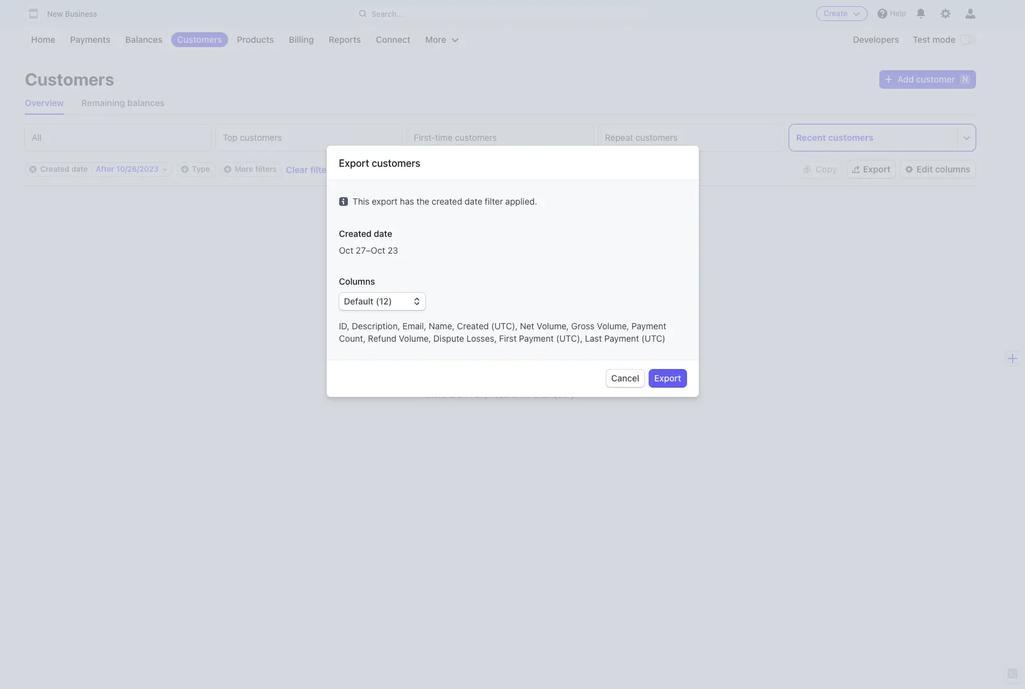 Task type: vqa. For each thing, say whether or not it's contained in the screenshot.
Balances 'link'
yes



Task type: locate. For each thing, give the bounding box(es) containing it.
there aren't any results for that query.
[[424, 389, 577, 399]]

1 vertical spatial created
[[339, 229, 372, 239]]

created inside id, description, email, name, created (utc), net volume, gross volume, payment count, refund volume, dispute losses, first payment (utc), last payment (utc)
[[457, 321, 489, 332]]

customers right repeat
[[636, 132, 678, 143]]

date left the filter
[[465, 196, 483, 207]]

edit created date image
[[162, 167, 167, 172]]

oct
[[339, 245, 354, 256], [371, 245, 385, 256]]

create button
[[817, 6, 868, 21]]

repeat customers link
[[599, 125, 785, 151]]

date inside created date oct 27 – oct 23
[[374, 229, 392, 239]]

volume, down the email,
[[399, 333, 431, 344]]

created
[[40, 164, 69, 174], [339, 229, 372, 239], [457, 321, 489, 332]]

0 vertical spatial export button
[[847, 161, 896, 178]]

products link
[[231, 32, 280, 47]]

connect link
[[370, 32, 417, 47]]

export button
[[847, 161, 896, 178], [650, 370, 687, 387]]

date
[[71, 164, 88, 174], [465, 196, 483, 207], [374, 229, 392, 239]]

payment up (utc)
[[632, 321, 667, 332]]

customers
[[240, 132, 282, 143], [455, 132, 497, 143], [636, 132, 678, 143], [829, 132, 874, 143], [372, 158, 421, 169]]

add
[[898, 74, 914, 84]]

dispute
[[434, 333, 464, 344]]

2 horizontal spatial date
[[465, 196, 483, 207]]

create
[[824, 9, 848, 18]]

1 vertical spatial more
[[235, 164, 253, 174]]

time
[[435, 132, 453, 143]]

filters
[[310, 164, 335, 175], [255, 164, 277, 174]]

svg image
[[886, 76, 893, 83]]

created inside created date oct 27 – oct 23
[[339, 229, 372, 239]]

date for created date
[[71, 164, 88, 174]]

oct left 27
[[339, 245, 354, 256]]

customers right time
[[455, 132, 497, 143]]

0 horizontal spatial created
[[40, 164, 69, 174]]

recent customers
[[797, 132, 874, 143]]

volume,
[[537, 321, 569, 332], [597, 321, 630, 332], [399, 333, 431, 344]]

1 horizontal spatial customers
[[177, 34, 222, 45]]

open overflow menu image
[[964, 134, 971, 141]]

new
[[47, 9, 63, 19]]

export customers
[[339, 158, 421, 169]]

0 horizontal spatial (utc),
[[491, 321, 518, 332]]

2 oct from the left
[[371, 245, 385, 256]]

after
[[96, 164, 114, 174]]

volume, up last
[[597, 321, 630, 332]]

created date
[[40, 164, 88, 174]]

query.
[[552, 389, 577, 399]]

1 tab list from the top
[[25, 92, 976, 115]]

columns
[[339, 276, 375, 287]]

2 vertical spatial created
[[457, 321, 489, 332]]

aren't
[[449, 389, 473, 399]]

customers
[[177, 34, 222, 45], [25, 69, 114, 89]]

created for created date
[[40, 164, 69, 174]]

date for created date oct 27 – oct 23
[[374, 229, 392, 239]]

test mode
[[913, 34, 956, 45]]

copy
[[816, 164, 838, 174]]

more
[[426, 34, 447, 45], [235, 164, 253, 174]]

created up 27
[[339, 229, 372, 239]]

1 vertical spatial export button
[[650, 370, 687, 387]]

more inside more button
[[426, 34, 447, 45]]

10/26/2023
[[116, 164, 159, 174]]

2 tab list from the top
[[25, 125, 976, 151]]

customers left the 'products'
[[177, 34, 222, 45]]

2 vertical spatial date
[[374, 229, 392, 239]]

export button down recent customers "link"
[[847, 161, 896, 178]]

that
[[534, 389, 550, 399]]

more for more filters
[[235, 164, 253, 174]]

0 vertical spatial customers
[[177, 34, 222, 45]]

customers for export customers
[[372, 158, 421, 169]]

1 horizontal spatial more
[[426, 34, 447, 45]]

27
[[356, 245, 366, 256]]

the
[[417, 196, 430, 207]]

0 horizontal spatial date
[[71, 164, 88, 174]]

type
[[192, 164, 210, 174]]

gross
[[572, 321, 595, 332]]

customers inside customers link
[[177, 34, 222, 45]]

0 horizontal spatial more
[[235, 164, 253, 174]]

payment
[[632, 321, 667, 332], [519, 333, 554, 344], [605, 333, 639, 344]]

created date oct 27 – oct 23
[[339, 229, 398, 256]]

0 vertical spatial tab list
[[25, 92, 976, 115]]

export
[[372, 196, 398, 207]]

1 horizontal spatial oct
[[371, 245, 385, 256]]

1 horizontal spatial export button
[[847, 161, 896, 178]]

add more filters image
[[224, 166, 231, 173]]

home
[[31, 34, 55, 45]]

top customers link
[[216, 125, 402, 151]]

created right the remove created date icon
[[40, 164, 69, 174]]

clear filters button
[[286, 164, 335, 175]]

1 horizontal spatial date
[[374, 229, 392, 239]]

export
[[339, 158, 369, 169], [864, 164, 891, 174], [655, 373, 682, 384]]

home link
[[25, 32, 61, 47]]

0 horizontal spatial export button
[[650, 370, 687, 387]]

export down recent customers "link"
[[864, 164, 891, 174]]

overview
[[25, 97, 64, 108]]

clear filters
[[286, 164, 335, 175]]

customers inside "link"
[[829, 132, 874, 143]]

date up 23
[[374, 229, 392, 239]]

test
[[913, 34, 931, 45]]

2 horizontal spatial export
[[864, 164, 891, 174]]

notifications image
[[916, 9, 926, 19]]

more right add more filters icon
[[235, 164, 253, 174]]

(utc),
[[491, 321, 518, 332], [556, 333, 583, 344]]

filters right clear
[[310, 164, 335, 175]]

more for more
[[426, 34, 447, 45]]

1 oct from the left
[[339, 245, 354, 256]]

svg image
[[804, 166, 811, 173]]

customers right "top"
[[240, 132, 282, 143]]

0 horizontal spatial filters
[[255, 164, 277, 174]]

clear filters toolbar
[[25, 162, 335, 177]]

export up this
[[339, 158, 369, 169]]

1 horizontal spatial filters
[[310, 164, 335, 175]]

developers link
[[847, 32, 906, 47]]

created inside "clear filters" toolbar
[[40, 164, 69, 174]]

oct left 23
[[371, 245, 385, 256]]

more right connect
[[426, 34, 447, 45]]

filters for more filters
[[255, 164, 277, 174]]

0 vertical spatial created
[[40, 164, 69, 174]]

payment right last
[[605, 333, 639, 344]]

1 horizontal spatial created
[[339, 229, 372, 239]]

–
[[366, 245, 371, 256]]

tab list
[[25, 92, 976, 115], [25, 125, 976, 151]]

new business
[[47, 9, 97, 19]]

created for created date oct 27 – oct 23
[[339, 229, 372, 239]]

add customer
[[898, 74, 956, 84]]

0 horizontal spatial oct
[[339, 245, 354, 256]]

customers up the overview
[[25, 69, 114, 89]]

more inside "clear filters" toolbar
[[235, 164, 253, 174]]

0 vertical spatial more
[[426, 34, 447, 45]]

1 vertical spatial (utc),
[[556, 333, 583, 344]]

customers down first-
[[372, 158, 421, 169]]

filters for clear filters
[[310, 164, 335, 175]]

volume, right "net"
[[537, 321, 569, 332]]

date left after
[[71, 164, 88, 174]]

created up losses,
[[457, 321, 489, 332]]

1 horizontal spatial (utc),
[[556, 333, 583, 344]]

export button right "cancel" button
[[650, 370, 687, 387]]

balances
[[127, 97, 165, 108]]

2 horizontal spatial created
[[457, 321, 489, 332]]

customers link
[[171, 32, 228, 47]]

payment down "net"
[[519, 333, 554, 344]]

date inside "clear filters" toolbar
[[71, 164, 88, 174]]

name,
[[429, 321, 455, 332]]

(utc), down gross
[[556, 333, 583, 344]]

1 vertical spatial tab list
[[25, 125, 976, 151]]

export down (utc)
[[655, 373, 682, 384]]

results
[[491, 389, 518, 399]]

1 vertical spatial customers
[[25, 69, 114, 89]]

filters left clear
[[255, 164, 277, 174]]

0 vertical spatial date
[[71, 164, 88, 174]]

has
[[400, 196, 414, 207]]

(utc), up first
[[491, 321, 518, 332]]

customers right recent
[[829, 132, 874, 143]]



Task type: describe. For each thing, give the bounding box(es) containing it.
this export has the created date filter applied.
[[353, 196, 538, 207]]

products
[[237, 34, 274, 45]]

billing link
[[283, 32, 320, 47]]

columns
[[936, 164, 971, 174]]

id, description, email, name, created (utc), net volume, gross volume, payment count, refund volume, dispute losses, first payment (utc), last payment (utc)
[[339, 321, 667, 344]]

applied.
[[506, 196, 538, 207]]

remove created date image
[[29, 166, 37, 173]]

0 horizontal spatial volume,
[[399, 333, 431, 344]]

reports link
[[323, 32, 367, 47]]

new business button
[[25, 5, 110, 22]]

net
[[520, 321, 535, 332]]

recent
[[797, 132, 826, 143]]

0 horizontal spatial customers
[[25, 69, 114, 89]]

refund
[[368, 333, 397, 344]]

customers for top customers
[[240, 132, 282, 143]]

after 10/26/2023
[[96, 164, 159, 174]]

2 horizontal spatial volume,
[[597, 321, 630, 332]]

id,
[[339, 321, 350, 332]]

repeat
[[605, 132, 634, 143]]

for
[[521, 389, 532, 399]]

email,
[[403, 321, 427, 332]]

0 vertical spatial (utc),
[[491, 321, 518, 332]]

description,
[[352, 321, 400, 332]]

edit columns button
[[901, 161, 976, 178]]

remaining
[[81, 97, 125, 108]]

balances link
[[119, 32, 169, 47]]

remaining balances link
[[81, 92, 165, 114]]

reports
[[329, 34, 361, 45]]

customer
[[917, 74, 956, 84]]

overview link
[[25, 92, 64, 114]]

first-time customers link
[[407, 125, 594, 151]]

customers for repeat customers
[[636, 132, 678, 143]]

0 horizontal spatial export
[[339, 158, 369, 169]]

1 horizontal spatial export
[[655, 373, 682, 384]]

created
[[432, 196, 463, 207]]

mode
[[933, 34, 956, 45]]

tab list containing all
[[25, 125, 976, 151]]

edit
[[917, 164, 933, 174]]

Search… search field
[[352, 6, 649, 21]]

top
[[223, 132, 238, 143]]

cancel button
[[607, 370, 645, 387]]

more button
[[419, 32, 465, 47]]

first-
[[414, 132, 435, 143]]

23
[[388, 245, 398, 256]]

clear
[[286, 164, 308, 175]]

all link
[[25, 125, 211, 151]]

all
[[32, 132, 42, 143]]

filter
[[485, 196, 503, 207]]

top customers
[[223, 132, 282, 143]]

first
[[499, 333, 517, 344]]

(utc)
[[642, 333, 666, 344]]

search…
[[372, 9, 403, 18]]

losses,
[[467, 333, 497, 344]]

edit columns
[[917, 164, 971, 174]]

business
[[65, 9, 97, 19]]

this
[[353, 196, 370, 207]]

cancel
[[612, 373, 640, 384]]

1 horizontal spatial volume,
[[537, 321, 569, 332]]

add type image
[[181, 166, 188, 173]]

count,
[[339, 333, 366, 344]]

connect
[[376, 34, 411, 45]]

any
[[475, 389, 489, 399]]

recent customers link
[[790, 125, 958, 151]]

there
[[424, 389, 447, 399]]

1 vertical spatial date
[[465, 196, 483, 207]]

developers
[[853, 34, 900, 45]]

payments
[[70, 34, 110, 45]]

payments link
[[64, 32, 117, 47]]

billing
[[289, 34, 314, 45]]

customers for recent customers
[[829, 132, 874, 143]]

first-time customers
[[414, 132, 497, 143]]

last
[[585, 333, 602, 344]]

tab list containing overview
[[25, 92, 976, 115]]

balances
[[125, 34, 163, 45]]

repeat customers
[[605, 132, 678, 143]]

copy button
[[799, 161, 842, 178]]

remaining balances
[[81, 97, 165, 108]]

more filters
[[235, 164, 277, 174]]



